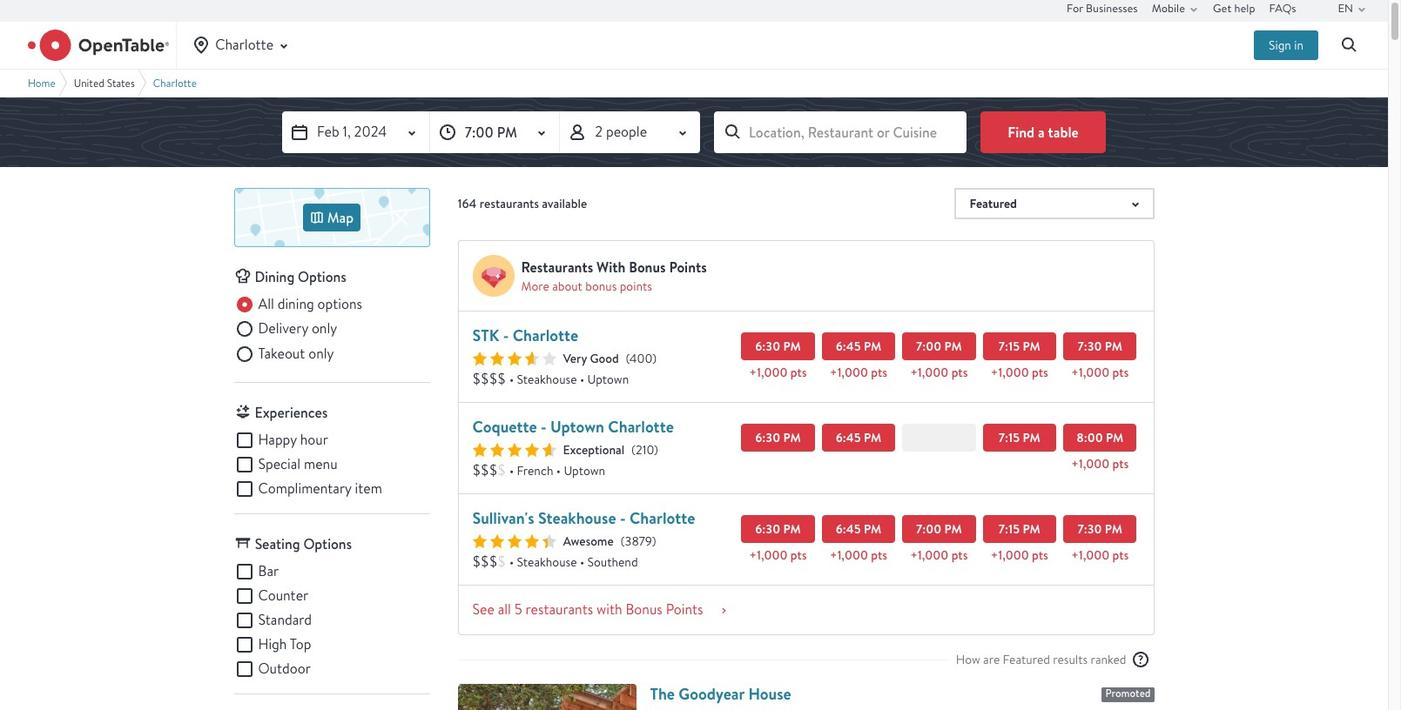 Task type: locate. For each thing, give the bounding box(es) containing it.
7:30 for stk - charlotte
[[1077, 338, 1102, 355]]

coquette
[[472, 416, 537, 438]]

1 6:45 pm from the top
[[836, 338, 881, 355]]

7:00 for sullivan's steakhouse - charlotte
[[916, 521, 941, 538]]

$$$ down 4.2 stars image
[[472, 553, 497, 571]]

7:00 pm for sullivan's steakhouse - charlotte
[[916, 521, 962, 538]]

1 7:30 pm from the top
[[1077, 338, 1122, 355]]

• down awesome at the left bottom of page
[[580, 555, 584, 570]]

$
[[497, 461, 506, 480], [497, 553, 506, 571]]

restaurants
[[521, 258, 593, 277]]

1 vertical spatial with
[[596, 601, 622, 619]]

0 horizontal spatial (
[[621, 534, 625, 549]]

options right seating
[[303, 535, 352, 554]]

2 people
[[595, 123, 647, 141]]

$$$
[[472, 461, 497, 480], [472, 553, 497, 571]]

delivery only
[[258, 320, 337, 338]]

charlotte button
[[191, 22, 294, 69]]

2 horizontal spatial (
[[631, 442, 636, 458]]

1 6:30 pm link from the top
[[741, 333, 815, 360]]

7:15 pm link
[[983, 333, 1056, 360], [983, 424, 1056, 452], [983, 515, 1056, 543]]

1 7:15 pm from the top
[[999, 338, 1040, 355]]

pm
[[497, 123, 517, 142], [783, 338, 801, 355], [864, 338, 881, 355], [944, 338, 962, 355], [1023, 338, 1040, 355], [1105, 338, 1122, 355], [783, 429, 801, 447], [864, 429, 881, 447], [1023, 429, 1040, 447], [1106, 429, 1124, 447], [783, 521, 801, 538], [864, 521, 881, 538], [944, 521, 962, 538], [1023, 521, 1040, 538], [1105, 521, 1122, 538]]

2 6:45 from the top
[[836, 429, 861, 447]]

bonus right about
[[585, 279, 617, 294]]

8:00 pm
[[1076, 429, 1124, 447]]

search icon image
[[1339, 35, 1360, 56]]

1 vertical spatial )
[[654, 442, 658, 458]]

6:45 pm link for sullivan's steakhouse - charlotte
[[822, 515, 895, 543]]

high top
[[258, 636, 311, 654]]

2 horizontal spatial -
[[620, 508, 626, 529]]

1 vertical spatial 6:45 pm link
[[822, 424, 895, 452]]

2 7:30 pm link from the top
[[1063, 515, 1137, 543]]

3 7:15 pm from the top
[[999, 521, 1040, 538]]

1 vertical spatial $
[[497, 553, 506, 571]]

map
[[327, 208, 354, 227]]

with inside the restaurants with bonus points more about bonus points
[[597, 258, 626, 277]]

6:45 pm for coquette - uptown charlotte
[[836, 429, 881, 447]]

6:30 for sullivan's steakhouse - charlotte
[[755, 521, 780, 538]]

2 7:00 pm link from the top
[[902, 515, 976, 543]]

uptown inside the $$$$ • steakhouse • uptown
[[587, 372, 629, 387]]

1 vertical spatial 7:15 pm
[[999, 429, 1040, 447]]

3 6:30 pm link from the top
[[741, 515, 815, 543]]

steakhouse down 4.2 stars image
[[517, 555, 577, 570]]

only down all dining options
[[312, 320, 337, 338]]

united
[[74, 76, 104, 89]]

steakhouse
[[517, 372, 577, 387], [538, 508, 616, 529], [517, 555, 577, 570]]

0 vertical spatial (
[[626, 351, 629, 367]]

options
[[298, 267, 346, 286], [303, 535, 352, 554]]

0 vertical spatial 6:30 pm link
[[741, 333, 815, 360]]

0 vertical spatial 6:30
[[755, 338, 780, 355]]

more
[[521, 279, 549, 294]]

7:30 pm for sullivan's steakhouse - charlotte
[[1077, 521, 1122, 538]]

6:45 pm link for coquette - uptown charlotte
[[822, 424, 895, 452]]

2 6:30 pm from the top
[[755, 429, 801, 447]]

2 $ from the top
[[497, 553, 506, 571]]

- right stk
[[503, 325, 509, 347]]

0 vertical spatial 7:30
[[1077, 338, 1102, 355]]

coquette - uptown charlotte link
[[472, 416, 674, 438]]

7:00 pm
[[465, 123, 517, 142], [916, 338, 962, 355], [916, 521, 962, 538]]

french
[[517, 463, 553, 479]]

0 vertical spatial 6:45 pm
[[836, 338, 881, 355]]

Takeout only radio
[[234, 344, 334, 365]]

7:15 pm for stk - charlotte
[[999, 338, 1040, 355]]

options up all dining options
[[298, 267, 346, 286]]

en button
[[1338, 0, 1372, 21]]

1 vertical spatial options
[[303, 535, 352, 554]]

restaurants right the 5
[[526, 601, 593, 619]]

featured
[[970, 195, 1017, 212], [1003, 652, 1050, 668]]

2 7:15 pm link from the top
[[983, 424, 1056, 452]]

6:45
[[836, 338, 861, 355], [836, 429, 861, 447], [836, 521, 861, 538]]

0 horizontal spatial -
[[503, 325, 509, 347]]

6:45 pm
[[836, 338, 881, 355], [836, 429, 881, 447], [836, 521, 881, 538]]

0 vertical spatial 7:15 pm
[[999, 338, 1040, 355]]

6:30 pm for coquette - uptown charlotte
[[755, 429, 801, 447]]

7:15 for stk - charlotte
[[999, 338, 1020, 355]]

1 vertical spatial 7:00 pm
[[916, 338, 962, 355]]

0 horizontal spatial points
[[620, 279, 652, 294]]

delivery
[[258, 320, 308, 338]]

sullivan's steakhouse - charlotte
[[472, 508, 695, 529]]

0 vertical spatial options
[[298, 267, 346, 286]]

0 vertical spatial 6:45 pm link
[[822, 333, 895, 360]]

7:15 pm link for sullivan's steakhouse - charlotte
[[983, 515, 1056, 543]]

results
[[1053, 652, 1088, 668]]

1 6:45 pm link from the top
[[822, 333, 895, 360]]

with up more about bonus points link
[[597, 258, 626, 277]]

1 vertical spatial restaurants
[[526, 601, 593, 619]]

2 vertical spatial 7:15 pm
[[999, 521, 1040, 538]]

1 vertical spatial (
[[631, 442, 636, 458]]

1 vertical spatial 7:30 pm
[[1077, 521, 1122, 538]]

steakhouse down very
[[517, 372, 577, 387]]

a photo of the goodyear house restaurant image
[[458, 684, 636, 711]]

featured down find
[[970, 195, 1017, 212]]

• down 3.7 stars image
[[509, 372, 514, 387]]

1 vertical spatial 7:30 pm link
[[1063, 515, 1137, 543]]

+1,000
[[749, 365, 788, 381], [830, 365, 868, 381], [910, 365, 949, 381], [991, 365, 1029, 381], [1071, 365, 1109, 381], [1071, 456, 1109, 472], [749, 548, 788, 563], [830, 548, 868, 563], [910, 548, 949, 563], [991, 548, 1029, 563], [1071, 548, 1109, 563]]

1 vertical spatial 6:45 pm
[[836, 429, 881, 447]]

8:00 pm link
[[1063, 424, 1137, 452]]

- for uptown
[[541, 416, 547, 438]]

3 6:30 from the top
[[755, 521, 780, 538]]

7:15
[[999, 338, 1020, 355], [999, 429, 1020, 447], [999, 521, 1020, 538]]

2 vertical spatial 6:45
[[836, 521, 861, 538]]

charlotte
[[215, 36, 273, 54], [153, 76, 197, 89], [513, 325, 578, 347], [608, 416, 674, 438], [629, 508, 695, 529]]

in
[[1294, 37, 1303, 53]]

None field
[[714, 111, 967, 153]]

7:15 pm link for stk - charlotte
[[983, 333, 1056, 360]]

with left the bonus
[[596, 601, 622, 619]]

0 vertical spatial featured
[[970, 195, 1017, 212]]

2 $$$ from the top
[[472, 553, 497, 571]]

steakhouse up awesome at the left bottom of page
[[538, 508, 616, 529]]

1 6:30 pm from the top
[[755, 338, 801, 355]]

1 vertical spatial 6:30 pm link
[[741, 424, 815, 452]]

0 vertical spatial 7:00 pm link
[[902, 333, 976, 360]]

0 vertical spatial -
[[503, 325, 509, 347]]

$$$$
[[472, 370, 506, 388]]

1 6:30 from the top
[[755, 338, 780, 355]]

1 vertical spatial only
[[308, 345, 334, 363]]

Please input a Location, Restaurant or Cuisine field
[[714, 111, 967, 153]]

people
[[606, 123, 647, 141]]

0 horizontal spatial bonus
[[585, 279, 617, 294]]

seating options
[[255, 535, 352, 554]]

hour
[[300, 431, 328, 449]]

1 $ from the top
[[497, 461, 506, 480]]

6:45 for stk - charlotte
[[836, 338, 861, 355]]

goodyear
[[679, 684, 745, 705]]

• down 4.2 stars image
[[509, 555, 514, 570]]

1 vertical spatial 6:45
[[836, 429, 861, 447]]

-
[[503, 325, 509, 347], [541, 416, 547, 438], [620, 508, 626, 529]]

7:30 for sullivan's steakhouse - charlotte
[[1077, 521, 1102, 538]]

uptown down very good ( 400 )
[[587, 372, 629, 387]]

7:00 for stk - charlotte
[[916, 338, 941, 355]]

table
[[1048, 123, 1079, 142]]

3 6:45 from the top
[[836, 521, 861, 538]]

uptown
[[587, 372, 629, 387], [550, 416, 604, 438], [564, 463, 605, 479]]

points
[[666, 601, 703, 619]]

1 vertical spatial 7:30
[[1077, 521, 1102, 538]]

0 vertical spatial $
[[497, 461, 506, 480]]

1 7:30 from the top
[[1077, 338, 1102, 355]]

2 7:30 from the top
[[1077, 521, 1102, 538]]

2 vertical spatial uptown
[[564, 463, 605, 479]]

feb 1, 2024
[[317, 123, 387, 141]]

see all 5 restaurants with bonus points
[[472, 601, 703, 619]]

only inside radio
[[312, 320, 337, 338]]

restaurants right 164
[[480, 196, 539, 212]]

1 7:00 pm link from the top
[[902, 333, 976, 360]]

charlotte inside dropdown button
[[215, 36, 273, 54]]

2 vertical spatial 7:15 pm link
[[983, 515, 1056, 543]]

4.7 stars image
[[472, 443, 556, 457]]

2 7:15 pm from the top
[[999, 429, 1040, 447]]

only inside radio
[[308, 345, 334, 363]]

1 vertical spatial 6:30
[[755, 429, 780, 447]]

$ down 4.2 stars image
[[497, 553, 506, 571]]

dining
[[277, 295, 314, 313]]

3 7:15 pm link from the top
[[983, 515, 1056, 543]]

only
[[312, 320, 337, 338], [308, 345, 334, 363]]

) for coquette - uptown charlotte
[[654, 442, 658, 458]]

1 7:15 from the top
[[999, 338, 1020, 355]]

sullivan's
[[472, 508, 534, 529]]

mobile
[[1152, 0, 1185, 15]]

7:00 pm link
[[902, 333, 976, 360], [902, 515, 976, 543]]

6:45 pm for stk - charlotte
[[836, 338, 881, 355]]

( right exceptional at bottom
[[631, 442, 636, 458]]

0 vertical spatial $$$
[[472, 461, 497, 480]]

2 vertical spatial 7:00
[[916, 521, 941, 538]]

2 vertical spatial (
[[621, 534, 625, 549]]

2 vertical spatial 6:30
[[755, 521, 780, 538]]

the goodyear house link
[[650, 684, 791, 705]]

1 $$$ from the top
[[472, 461, 497, 480]]

0 vertical spatial 7:00
[[465, 123, 494, 142]]

steakhouse inside $$$ $ • steakhouse • southend
[[517, 555, 577, 570]]

featured right "are"
[[1003, 652, 1050, 668]]

6:45 pm link
[[822, 333, 895, 360], [822, 424, 895, 452], [822, 515, 895, 543]]

) right awesome at the left bottom of page
[[652, 534, 656, 549]]

2 vertical spatial 6:45 pm
[[836, 521, 881, 538]]

(
[[626, 351, 629, 367], [631, 442, 636, 458], [621, 534, 625, 549]]

1 vertical spatial points
[[620, 279, 652, 294]]

options for seating options
[[303, 535, 352, 554]]

0 vertical spatial points
[[669, 258, 707, 277]]

+1,000 pts
[[749, 365, 807, 381], [830, 365, 887, 381], [910, 365, 968, 381], [991, 365, 1048, 381], [1071, 365, 1129, 381], [1071, 456, 1129, 472], [749, 548, 807, 563], [830, 548, 887, 563], [910, 548, 968, 563], [991, 548, 1048, 563], [1071, 548, 1129, 563]]

2 7:15 from the top
[[999, 429, 1020, 447]]

feb 1, 2024 button
[[282, 111, 429, 153]]

2 vertical spatial 7:00 pm
[[916, 521, 962, 538]]

2 with from the top
[[596, 601, 622, 619]]

1 vertical spatial 6:30 pm
[[755, 429, 801, 447]]

0 vertical spatial uptown
[[587, 372, 629, 387]]

0 vertical spatial 7:30 pm link
[[1063, 333, 1137, 360]]

3 6:30 pm from the top
[[755, 521, 801, 538]]

7:30 pm link
[[1063, 333, 1137, 360], [1063, 515, 1137, 543]]

$$$ for sullivan's
[[472, 553, 497, 571]]

$ down 4.7 stars image
[[497, 461, 506, 480]]

0 vertical spatial with
[[597, 258, 626, 277]]

1 with from the top
[[597, 258, 626, 277]]

- up 4.7 stars image
[[541, 416, 547, 438]]

awesome
[[563, 534, 614, 549]]

$$$ down 4.7 stars image
[[472, 461, 497, 480]]

0 vertical spatial only
[[312, 320, 337, 338]]

special menu
[[258, 456, 338, 474]]

2024
[[354, 123, 387, 141]]

1 vertical spatial 7:15
[[999, 429, 1020, 447]]

businesses
[[1086, 0, 1138, 15]]

2 vertical spatial 6:30 pm link
[[741, 515, 815, 543]]

featured inside popup button
[[970, 195, 1017, 212]]

6:30 pm link for sullivan's steakhouse - charlotte
[[741, 515, 815, 543]]

3 6:45 pm link from the top
[[822, 515, 895, 543]]

map button
[[234, 188, 430, 247]]

1 vertical spatial uptown
[[550, 416, 604, 438]]

2 vertical spatial 7:15
[[999, 521, 1020, 538]]

- up awesome ( 3879 ) on the bottom of page
[[620, 508, 626, 529]]

uptown up exceptional at bottom
[[550, 416, 604, 438]]

• down 4.7 stars image
[[509, 463, 514, 479]]

2 vertical spatial 6:30 pm
[[755, 521, 801, 538]]

1 vertical spatial 7:15 pm link
[[983, 424, 1056, 452]]

1 horizontal spatial -
[[541, 416, 547, 438]]

400
[[629, 351, 652, 367]]

2 6:45 pm from the top
[[836, 429, 881, 447]]

1,
[[343, 123, 351, 141]]

( right good
[[626, 351, 629, 367]]

• down very
[[580, 372, 584, 387]]

2 vertical spatial )
[[652, 534, 656, 549]]

0 vertical spatial restaurants
[[480, 196, 539, 212]]

bonus up more about bonus points link
[[629, 258, 666, 277]]

All dining options radio
[[234, 294, 362, 315]]

2 6:30 pm link from the top
[[741, 424, 815, 452]]

good
[[590, 351, 619, 367]]

0 vertical spatial 7:15 pm link
[[983, 333, 1056, 360]]

3 7:15 from the top
[[999, 521, 1020, 538]]

home
[[28, 76, 56, 89]]

2 vertical spatial 6:45 pm link
[[822, 515, 895, 543]]

) right exceptional at bottom
[[654, 442, 658, 458]]

( up southend
[[621, 534, 625, 549]]

1 7:15 pm link from the top
[[983, 333, 1056, 360]]

2 6:30 from the top
[[755, 429, 780, 447]]

0 vertical spatial 7:15
[[999, 338, 1020, 355]]

$$$ $ • steakhouse • southend
[[472, 553, 638, 571]]

1 7:30 pm link from the top
[[1063, 333, 1137, 360]]

0 vertical spatial steakhouse
[[517, 372, 577, 387]]

1 6:45 from the top
[[836, 338, 861, 355]]

2 vertical spatial steakhouse
[[517, 555, 577, 570]]

more about bonus points link
[[521, 279, 652, 294]]

0 vertical spatial 6:30 pm
[[755, 338, 801, 355]]

1 vertical spatial $$$
[[472, 553, 497, 571]]

0 vertical spatial bonus
[[629, 258, 666, 277]]

a
[[1038, 123, 1045, 142]]

2 7:30 pm from the top
[[1077, 521, 1122, 538]]

6:30 pm link for coquette - uptown charlotte
[[741, 424, 815, 452]]

1 vertical spatial 7:00 pm link
[[902, 515, 976, 543]]

bar
[[258, 563, 279, 581]]

with inside button
[[596, 601, 622, 619]]

0 vertical spatial 6:45
[[836, 338, 861, 355]]

7:00
[[465, 123, 494, 142], [916, 338, 941, 355], [916, 521, 941, 538]]

1 vertical spatial 7:00
[[916, 338, 941, 355]]

featured button
[[954, 188, 1154, 219]]

$$$ $ • french • uptown
[[472, 461, 605, 480]]

$$$ for coquette
[[472, 461, 497, 480]]

bonus point image
[[472, 255, 514, 297]]

dining options group
[[234, 294, 430, 368]]

are
[[983, 652, 1000, 668]]

options for dining options
[[298, 267, 346, 286]]

2 6:45 pm link from the top
[[822, 424, 895, 452]]

6:30 for coquette - uptown charlotte
[[755, 429, 780, 447]]

1 vertical spatial bonus
[[585, 279, 617, 294]]

the goodyear house
[[650, 684, 791, 705]]

find a table
[[1008, 123, 1079, 142]]

) right good
[[652, 351, 656, 367]]

only down delivery only
[[308, 345, 334, 363]]

1 vertical spatial -
[[541, 416, 547, 438]]

uptown down exceptional at bottom
[[564, 463, 605, 479]]

7:15 pm
[[999, 338, 1040, 355], [999, 429, 1040, 447], [999, 521, 1040, 538]]

with
[[597, 258, 626, 277], [596, 601, 622, 619]]

0 vertical spatial 7:30 pm
[[1077, 338, 1122, 355]]

3 6:45 pm from the top
[[836, 521, 881, 538]]



Task type: vqa. For each thing, say whether or not it's contained in the screenshot.
Seating Options group
yes



Task type: describe. For each thing, give the bounding box(es) containing it.
happy
[[258, 431, 297, 449]]

get
[[1213, 0, 1232, 15]]

0 vertical spatial 7:00 pm
[[465, 123, 517, 142]]

for
[[1067, 0, 1083, 15]]

$$$$ • steakhouse • uptown
[[472, 370, 629, 388]]

home link
[[28, 76, 56, 89]]

( for uptown
[[631, 442, 636, 458]]

awesome ( 3879 )
[[563, 534, 656, 549]]

seating
[[255, 535, 300, 554]]

dining options
[[255, 267, 346, 286]]

7:15 pm for sullivan's steakhouse - charlotte
[[999, 521, 1040, 538]]

house
[[748, 684, 791, 705]]

$ for sullivan's steakhouse - charlotte
[[497, 553, 506, 571]]

complimentary item
[[258, 480, 382, 498]]

stk - charlotte
[[472, 325, 578, 347]]

find a table button
[[980, 111, 1106, 153]]

all dining options
[[258, 295, 362, 313]]

7:30 pm for stk - charlotte
[[1077, 338, 1122, 355]]

feb
[[317, 123, 339, 141]]

3879
[[625, 534, 652, 549]]

7:00 pm link for sullivan's steakhouse - charlotte
[[902, 515, 976, 543]]

steakhouse inside the $$$$ • steakhouse • uptown
[[517, 372, 577, 387]]

takeout only
[[258, 345, 334, 363]]

uptown inside '$$$ $ • french • uptown'
[[564, 463, 605, 479]]

see
[[472, 601, 494, 619]]

united states
[[74, 76, 135, 89]]

mobile button
[[1152, 0, 1204, 21]]

outdoor
[[258, 660, 311, 678]]

8:00
[[1076, 429, 1103, 447]]

6:30 pm for sullivan's steakhouse - charlotte
[[755, 521, 801, 538]]

how are featured results ranked
[[956, 652, 1126, 668]]

2
[[595, 123, 603, 141]]

• right french
[[556, 463, 561, 479]]

about
[[552, 279, 582, 294]]

happy hour
[[258, 431, 328, 449]]

restaurants with bonus points more about bonus points
[[521, 258, 707, 294]]

1 vertical spatial featured
[[1003, 652, 1050, 668]]

1 vertical spatial steakhouse
[[538, 508, 616, 529]]

faqs button
[[1269, 0, 1296, 21]]

3.7 stars image
[[472, 352, 556, 366]]

get help
[[1213, 0, 1255, 15]]

7:15 pm link for coquette - uptown charlotte
[[983, 424, 1056, 452]]

Delivery only radio
[[234, 319, 337, 340]]

options
[[317, 295, 362, 313]]

6:45 for coquette - uptown charlotte
[[836, 429, 861, 447]]

7:30 pm link for stk - charlotte
[[1063, 333, 1137, 360]]

164 restaurants available
[[458, 196, 587, 212]]

all
[[258, 295, 274, 313]]

7:30 pm link for sullivan's steakhouse - charlotte
[[1063, 515, 1137, 543]]

7:15 for sullivan's steakhouse - charlotte
[[999, 521, 1020, 538]]

( for -
[[621, 534, 625, 549]]

1 horizontal spatial points
[[669, 258, 707, 277]]

6:30 pm link for stk - charlotte
[[741, 333, 815, 360]]

all
[[498, 601, 511, 619]]

stk
[[472, 325, 499, 347]]

en
[[1338, 0, 1353, 15]]

states
[[107, 76, 135, 89]]

experiences
[[255, 403, 328, 422]]

only for delivery only
[[312, 320, 337, 338]]

for businesses button
[[1067, 0, 1138, 21]]

4.2 stars image
[[472, 535, 556, 549]]

very good ( 400 )
[[563, 351, 656, 367]]

very
[[563, 351, 587, 367]]

$ for coquette - uptown charlotte
[[497, 461, 506, 480]]

high
[[258, 636, 287, 654]]

6:45 pm link for stk - charlotte
[[822, 333, 895, 360]]

6:45 for sullivan's steakhouse - charlotte
[[836, 521, 861, 538]]

exceptional ( 210 )
[[563, 442, 658, 458]]

- for charlotte
[[503, 325, 509, 347]]

1 horizontal spatial bonus
[[629, 258, 666, 277]]

stk - charlotte link
[[472, 325, 578, 347]]

6:45 pm for sullivan's steakhouse - charlotte
[[836, 521, 881, 538]]

bonus
[[626, 601, 662, 619]]

experiences group
[[234, 430, 430, 500]]

7:15 for coquette - uptown charlotte
[[999, 429, 1020, 447]]

find
[[1008, 123, 1035, 142]]

exceptional
[[563, 442, 624, 458]]

7:00 pm link for stk - charlotte
[[902, 333, 976, 360]]

seating options group
[[234, 562, 430, 680]]

2 vertical spatial -
[[620, 508, 626, 529]]

opentable logo image
[[28, 30, 169, 61]]

164
[[458, 196, 477, 212]]

coquette - uptown charlotte
[[472, 416, 674, 438]]

faqs
[[1269, 0, 1296, 15]]

get help button
[[1213, 0, 1255, 21]]

item
[[355, 480, 382, 498]]

) for sullivan's steakhouse - charlotte
[[652, 534, 656, 549]]

available
[[542, 196, 587, 212]]

7:15 pm for coquette - uptown charlotte
[[999, 429, 1040, 447]]

1 horizontal spatial (
[[626, 351, 629, 367]]

how
[[956, 652, 980, 668]]

7:00 pm for stk - charlotte
[[916, 338, 962, 355]]

sign in
[[1269, 37, 1303, 53]]

0 vertical spatial )
[[652, 351, 656, 367]]

210
[[636, 442, 654, 458]]

help
[[1234, 0, 1255, 15]]

charlotte link
[[153, 76, 197, 89]]

for businesses
[[1067, 0, 1138, 15]]

menu
[[304, 456, 338, 474]]

counter
[[258, 587, 308, 605]]

special
[[258, 456, 300, 474]]

restaurants inside button
[[526, 601, 593, 619]]

only for takeout only
[[308, 345, 334, 363]]

complimentary
[[258, 480, 352, 498]]

standard
[[258, 611, 312, 630]]

takeout
[[258, 345, 305, 363]]

the
[[650, 684, 675, 705]]

sign in button
[[1254, 30, 1318, 60]]

6:30 for stk - charlotte
[[755, 338, 780, 355]]

5
[[514, 601, 522, 619]]

6:30 pm for stk - charlotte
[[755, 338, 801, 355]]



